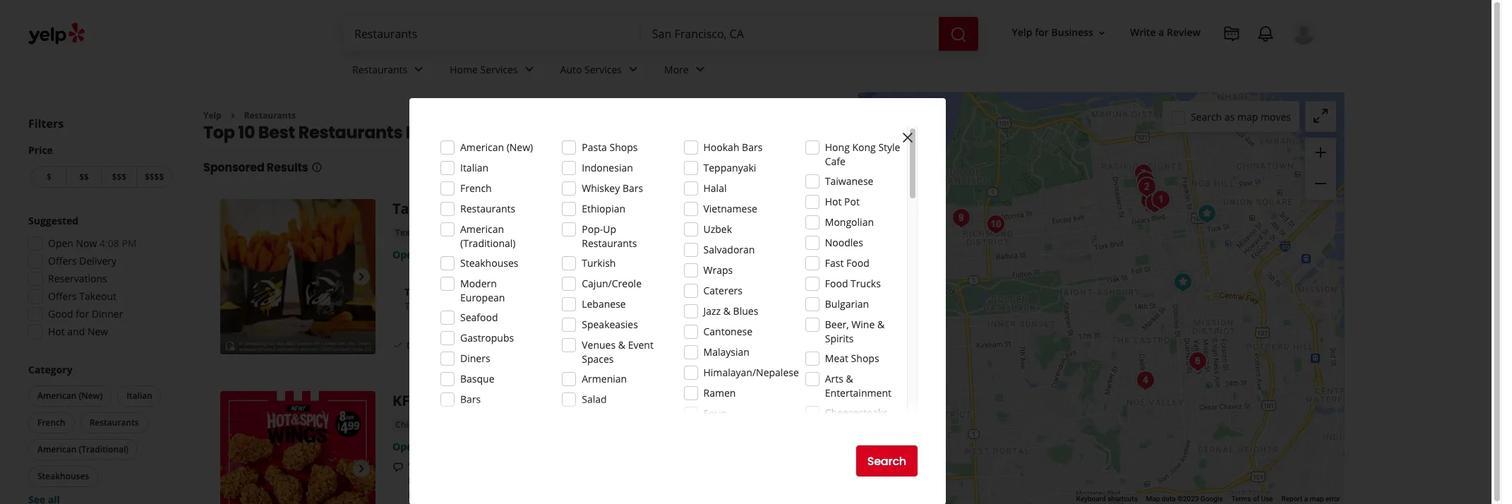 Task type: vqa. For each thing, say whether or not it's contained in the screenshot.
the your
no



Task type: locate. For each thing, give the bounding box(es) containing it.
1 horizontal spatial hot
[[825, 195, 842, 208]]

0 vertical spatial nacho
[[459, 286, 491, 299]]

marufuku ramen image
[[1141, 189, 1169, 217]]

armenian
[[582, 372, 627, 386]]

$$$ button
[[101, 166, 136, 188]]

caterers
[[704, 284, 743, 297]]

it down magical!!
[[461, 474, 467, 487]]

yelp left business
[[1012, 26, 1033, 39]]

delivery right 16 checkmark v2 icon at the bottom left
[[407, 340, 440, 352]]

hot left pot
[[825, 195, 842, 208]]

auto
[[560, 63, 582, 76]]

noodles
[[825, 236, 863, 249]]

wings
[[431, 419, 457, 431]]

1 horizontal spatial delivery
[[407, 340, 440, 352]]

yelp for 'yelp' link
[[203, 109, 222, 121]]

1 horizontal spatial map
[[1310, 495, 1324, 503]]

food
[[847, 256, 870, 270], [825, 277, 848, 290]]

for inside button
[[1035, 26, 1049, 39]]

2 vertical spatial bars
[[460, 393, 481, 406]]

2 24 chevron down v2 image from the left
[[625, 61, 642, 78]]

2 i from the left
[[557, 474, 560, 487]]

a for report
[[1305, 495, 1308, 503]]

the snug image
[[1129, 159, 1158, 187]]

cooking classes
[[825, 426, 899, 440]]

mexican button
[[439, 226, 480, 240]]

1 vertical spatial group
[[24, 214, 175, 343]]

16 chevron right v2 image
[[227, 110, 239, 121]]

for for dinner
[[76, 307, 89, 321]]

& right wine
[[878, 318, 885, 331]]

fries left are
[[489, 300, 511, 313]]

bars right whiskey
[[623, 181, 643, 195]]

0 vertical spatial map
[[1238, 110, 1258, 123]]

24 chevron down v2 image left home
[[410, 61, 427, 78]]

whiskey
[[582, 181, 620, 195]]

near
[[406, 121, 447, 144]]

0 horizontal spatial it
[[461, 474, 467, 487]]

i
[[408, 474, 411, 487], [557, 474, 560, 487]]

taco bell
[[393, 199, 455, 218]]

and right the in
[[572, 460, 590, 473]]

(new) right san
[[507, 141, 533, 154]]

24 chevron down v2 image inside auto services link
[[625, 61, 642, 78]]

memento sf image
[[1131, 366, 1160, 394]]

previous image
[[226, 269, 243, 286]]

restaurants link
[[341, 51, 439, 92], [244, 109, 296, 121]]

report
[[1282, 495, 1303, 503]]

lokma image
[[947, 204, 975, 232]]

bars up teppanyaki
[[742, 141, 763, 154]]

0 horizontal spatial group
[[24, 214, 175, 343]]

services for auto services
[[585, 63, 622, 76]]

a
[[1159, 26, 1165, 39], [1305, 495, 1308, 503]]

1 horizontal spatial 24 chevron down v2 image
[[625, 61, 642, 78]]

modern
[[460, 277, 497, 290]]

24 chevron down v2 image
[[410, 61, 427, 78], [625, 61, 642, 78], [692, 61, 709, 78]]

0 horizontal spatial american (new)
[[37, 390, 103, 402]]

for down offers takeout
[[76, 307, 89, 321]]

pop-up restaurants
[[582, 222, 637, 250]]

offers up good
[[48, 289, 77, 303]]

wanted down hot
[[655, 474, 690, 487]]

hot
[[672, 460, 688, 473]]

tenderloin
[[530, 227, 580, 240]]

0 vertical spatial american (traditional)
[[460, 222, 516, 250]]

nono image
[[1136, 186, 1164, 214]]

1 vertical spatial takeout
[[466, 340, 499, 352]]

american inside button
[[37, 443, 77, 455]]

$
[[47, 171, 51, 183]]

to down "wings."
[[692, 474, 702, 487]]

services inside auto services link
[[585, 63, 622, 76]]

nacho up seafood
[[459, 286, 491, 299]]

1 vertical spatial (traditional)
[[79, 443, 129, 455]]

french up mexican
[[460, 181, 492, 195]]

taco bell image
[[220, 199, 376, 355]]

0 horizontal spatial (new)
[[79, 390, 103, 402]]

search left as
[[1191, 110, 1222, 123]]

0 horizontal spatial french
[[37, 417, 65, 429]]

0 vertical spatial takeout
[[79, 289, 117, 303]]

it right there.
[[801, 474, 807, 487]]

(new) up restaurants button
[[79, 390, 103, 402]]

1 vertical spatial kfc image
[[220, 391, 376, 504]]

search inside button
[[868, 453, 907, 469]]

map left error
[[1310, 495, 1324, 503]]

1 24 chevron down v2 image from the left
[[410, 61, 427, 78]]

4
[[786, 460, 792, 473]]

bars down basque
[[460, 393, 481, 406]]

wanted up marina
[[593, 460, 627, 473]]

restaurants inside business categories element
[[352, 63, 408, 76]]

0 horizontal spatial yelp
[[203, 109, 222, 121]]

3 24 chevron down v2 image from the left
[[692, 61, 709, 78]]

shops for pasta shops
[[610, 141, 638, 154]]

1 horizontal spatial american (new)
[[460, 141, 533, 154]]

1 horizontal spatial it
[[801, 474, 807, 487]]

takeout
[[79, 289, 117, 303], [466, 340, 499, 352]]

1 horizontal spatial services
[[585, 63, 622, 76]]

nacho
[[459, 286, 491, 299], [457, 300, 486, 313]]

0 vertical spatial (new)
[[507, 141, 533, 154]]

1 horizontal spatial group
[[1306, 138, 1337, 200]]

map right as
[[1238, 110, 1258, 123]]

mongolian
[[825, 215, 874, 229]]

for left business
[[1035, 26, 1049, 39]]

shops up arts & entertainment
[[851, 352, 879, 365]]

gastropubs
[[460, 331, 514, 345]]

& inside venues & event spaces
[[618, 338, 626, 352]]

fries up are
[[494, 286, 517, 299]]

1 vertical spatial offers
[[48, 289, 77, 303]]

1 services from the left
[[481, 63, 518, 76]]

map for error
[[1310, 495, 1324, 503]]

and
[[67, 325, 85, 338], [572, 460, 590, 473], [795, 460, 812, 473], [635, 474, 653, 487]]

more
[[664, 63, 689, 76]]

shops for meat shops
[[851, 352, 879, 365]]

american (traditional) inside button
[[37, 443, 129, 455]]

0 horizontal spatial takeout
[[79, 289, 117, 303]]

italian down san
[[460, 161, 489, 174]]

0 horizontal spatial kfc image
[[220, 391, 376, 504]]

slideshow element
[[220, 199, 376, 355], [220, 391, 376, 504]]

24 chevron down v2 image right more
[[692, 61, 709, 78]]

new
[[88, 325, 108, 338]]

french
[[460, 181, 492, 195], [37, 417, 65, 429]]

& left event
[[618, 338, 626, 352]]

google
[[1201, 495, 1223, 503]]

1 vertical spatial delivery
[[407, 340, 440, 352]]

next image
[[353, 461, 370, 478]]

1 horizontal spatial steakhouses
[[460, 256, 519, 270]]

they
[[722, 460, 744, 473]]

& for arts & entertainment
[[846, 372, 854, 386]]

offers takeout
[[48, 289, 117, 303]]

1 horizontal spatial wanted
[[655, 474, 690, 487]]

for
[[1035, 26, 1049, 39], [76, 307, 89, 321]]

0 vertical spatial italian
[[460, 161, 489, 174]]

italian
[[460, 161, 489, 174], [127, 390, 152, 402]]

kong
[[853, 141, 876, 154]]

24 chevron down v2 image for more
[[692, 61, 709, 78]]

shops up indonesian
[[610, 141, 638, 154]]

0 vertical spatial yelp
[[1012, 26, 1033, 39]]

0 vertical spatial bars
[[742, 141, 763, 154]]

0 vertical spatial slideshow element
[[220, 199, 376, 355]]

search as map moves
[[1191, 110, 1291, 123]]

24 chevron down v2 image inside restaurants link
[[410, 61, 427, 78]]

shortcuts
[[1108, 495, 1138, 503]]

offers for offers takeout
[[48, 289, 77, 303]]

1 horizontal spatial kfc image
[[1169, 268, 1197, 296]]

mex
[[413, 227, 431, 239]]

2 horizontal spatial bars
[[742, 141, 763, 154]]

& right jazz on the bottom left
[[724, 304, 731, 318]]

is
[[433, 460, 440, 473]]

0 horizontal spatial shops
[[610, 141, 638, 154]]

home services
[[450, 63, 518, 76]]

None search field
[[343, 17, 981, 51]]

1 offers from the top
[[48, 254, 77, 268]]

filters
[[28, 116, 64, 131]]

steakhouses button
[[28, 466, 98, 487]]

beer,
[[825, 318, 849, 331]]

kfc image
[[1169, 268, 1197, 296], [220, 391, 376, 504]]

& right arts
[[846, 372, 854, 386]]

0 horizontal spatial wanted
[[593, 460, 627, 473]]

2 services from the left
[[585, 63, 622, 76]]

2 offers from the top
[[48, 289, 77, 303]]

0 vertical spatial steakhouses
[[460, 256, 519, 270]]

to left get
[[630, 460, 639, 473]]

business
[[1052, 26, 1094, 39]]

1 vertical spatial (new)
[[79, 390, 103, 402]]

was
[[413, 474, 431, 487]]

offers
[[48, 254, 77, 268], [48, 289, 77, 303]]

bars for hookah bars
[[742, 141, 763, 154]]

bento peak image
[[982, 210, 1010, 238]]

1 vertical spatial map
[[1310, 495, 1324, 503]]

results
[[267, 160, 308, 176]]

0 horizontal spatial i
[[408, 474, 411, 487]]

1 vertical spatial a
[[1305, 495, 1308, 503]]

0 vertical spatial kfc
[[393, 391, 419, 411]]

1 slideshow element from the top
[[220, 199, 376, 355]]

0 horizontal spatial delivery
[[79, 254, 117, 268]]

& for venues & event spaces
[[618, 338, 626, 352]]

2 slideshow element from the top
[[220, 391, 376, 504]]

home services link
[[439, 51, 549, 92]]

24 chevron down v2 image for auto services
[[625, 61, 642, 78]]

hot and new
[[48, 325, 108, 338]]

hot pot
[[825, 195, 860, 208]]

1 vertical spatial kfc
[[751, 474, 769, 487]]

0 vertical spatial hot
[[825, 195, 842, 208]]

takeout up dinner
[[79, 289, 117, 303]]

zoom in image
[[1313, 144, 1330, 161]]

auto services
[[560, 63, 622, 76]]

chicken wings link
[[393, 418, 460, 432]]

0 vertical spatial shops
[[610, 141, 638, 154]]

1 horizontal spatial (traditional)
[[460, 237, 516, 250]]

services for home services
[[481, 63, 518, 76]]

busy.
[[434, 474, 458, 487]]

american (new) inside search dialog
[[460, 141, 533, 154]]

2 it from the left
[[801, 474, 807, 487]]

and down good for dinner
[[67, 325, 85, 338]]

1 vertical spatial search
[[868, 453, 907, 469]]

0 horizontal spatial search
[[868, 453, 907, 469]]

0 vertical spatial (traditional)
[[460, 237, 516, 250]]

1 vertical spatial for
[[76, 307, 89, 321]]

kfc up chicken in the left of the page
[[393, 391, 419, 411]]

yelp
[[1012, 26, 1033, 39], [203, 109, 222, 121]]

1 horizontal spatial search
[[1191, 110, 1222, 123]]

0 horizontal spatial for
[[76, 307, 89, 321]]

chicken
[[395, 419, 429, 431]]

steakhouses down american (traditional) button
[[37, 470, 89, 482]]

24 chevron down v2 image
[[521, 61, 538, 78]]

0 horizontal spatial kfc
[[393, 391, 419, 411]]

takeout right 16 checkmark v2 image
[[466, 340, 499, 352]]

0 horizontal spatial hot
[[48, 325, 65, 338]]

delivery
[[79, 254, 117, 268], [407, 340, 440, 352]]

open inside group
[[48, 237, 73, 250]]

hot for hot pot
[[825, 195, 842, 208]]

5a5 image
[[1302, 149, 1331, 177]]

1 vertical spatial slideshow element
[[220, 391, 376, 504]]

for inside group
[[76, 307, 89, 321]]

0 vertical spatial for
[[1035, 26, 1049, 39]]

1 horizontal spatial pm
[[473, 248, 487, 262]]

delivery down the open now 4:08 pm
[[79, 254, 117, 268]]

services
[[481, 63, 518, 76], [585, 63, 622, 76]]

(traditional) inside search dialog
[[460, 237, 516, 250]]

tex-
[[395, 227, 413, 239]]

services inside home services link
[[481, 63, 518, 76]]

16 checkmark v2 image
[[451, 340, 463, 351]]

0 horizontal spatial restaurants link
[[244, 109, 296, 121]]

1 vertical spatial american (new)
[[37, 390, 103, 402]]

pm right 10:00 in the left of the page
[[473, 248, 487, 262]]

0 vertical spatial restaurants link
[[341, 51, 439, 92]]

kfc down had
[[751, 474, 769, 487]]

entertainment
[[825, 386, 892, 400]]

food up food trucks
[[847, 256, 870, 270]]

in
[[561, 460, 570, 473]]

1 horizontal spatial kfc
[[751, 474, 769, 487]]

top
[[203, 121, 235, 144]]

search down classes
[[868, 453, 907, 469]]

meat
[[825, 352, 849, 365]]

taco for taco bell® nacho fries taco bell® nacho fries are back for a limited time. read more
[[405, 286, 427, 299]]

1 horizontal spatial for
[[1035, 26, 1049, 39]]

hot inside search dialog
[[825, 195, 842, 208]]

0 vertical spatial food
[[847, 256, 870, 270]]

pm for open until 10:00 pm
[[473, 248, 487, 262]]

services right the auto
[[585, 63, 622, 76]]

0 horizontal spatial services
[[481, 63, 518, 76]]

0 vertical spatial search
[[1191, 110, 1222, 123]]

a right report
[[1305, 495, 1308, 503]]

0 horizontal spatial pm
[[122, 237, 137, 250]]

tex-mex
[[395, 227, 431, 239]]

2 horizontal spatial 24 chevron down v2 image
[[692, 61, 709, 78]]

italian button
[[117, 386, 162, 407]]

24 chevron down v2 image inside more link
[[692, 61, 709, 78]]

a right write at top right
[[1159, 26, 1165, 39]]

bell® left seafood
[[429, 300, 454, 313]]

map region
[[793, 18, 1503, 504]]

pm right 4:08 at the top of page
[[122, 237, 137, 250]]

0 vertical spatial a
[[1159, 26, 1165, 39]]

1 horizontal spatial bars
[[623, 181, 643, 195]]

hot down good
[[48, 325, 65, 338]]

2 vertical spatial taco
[[405, 300, 426, 313]]

1 vertical spatial hot
[[48, 325, 65, 338]]

yelp inside button
[[1012, 26, 1033, 39]]

1 horizontal spatial a
[[1305, 495, 1308, 503]]

keyboard shortcuts
[[1077, 495, 1138, 503]]

pm
[[122, 237, 137, 250], [473, 248, 487, 262]]

1 vertical spatial taco
[[405, 286, 427, 299]]

1 horizontal spatial restaurants link
[[341, 51, 439, 92]]

& for jazz & blues
[[724, 304, 731, 318]]

1 vertical spatial wanted
[[655, 474, 690, 487]]

i left was
[[408, 474, 411, 487]]

0 vertical spatial kfc image
[[1169, 268, 1197, 296]]

steakhouses up modern
[[460, 256, 519, 270]]

0 vertical spatial american (new)
[[460, 141, 533, 154]]

1 horizontal spatial italian
[[460, 161, 489, 174]]

and down get
[[635, 474, 653, 487]]

nacho down modern
[[457, 300, 486, 313]]

1 vertical spatial nacho
[[457, 300, 486, 313]]

0 horizontal spatial a
[[1159, 26, 1165, 39]]

reservations
[[48, 272, 107, 285]]

are
[[513, 300, 529, 313]]

24 chevron down v2 image right auto services
[[625, 61, 642, 78]]

1 horizontal spatial yelp
[[1012, 26, 1033, 39]]

1 vertical spatial american (traditional)
[[37, 443, 129, 455]]

use
[[1262, 495, 1273, 503]]

1 horizontal spatial to
[[630, 460, 639, 473]]

italian up restaurants button
[[127, 390, 152, 402]]

& inside arts & entertainment
[[846, 372, 854, 386]]

1 horizontal spatial shops
[[851, 352, 879, 365]]

french down the american (new) button
[[37, 417, 65, 429]]

to right went
[[588, 474, 597, 487]]

0 horizontal spatial (traditional)
[[79, 443, 129, 455]]

group
[[1306, 138, 1337, 200], [24, 214, 175, 343]]

(new) inside search dialog
[[507, 141, 533, 154]]

i left went
[[557, 474, 560, 487]]

1 horizontal spatial french
[[460, 181, 492, 195]]

offers up 'reservations'
[[48, 254, 77, 268]]

services left 24 chevron down v2 image
[[481, 63, 518, 76]]

©2023
[[1178, 495, 1199, 503]]

1 i from the left
[[408, 474, 411, 487]]

0 vertical spatial taco
[[393, 199, 425, 218]]

(new) inside button
[[79, 390, 103, 402]]

yelp left the 16 chevron right v2 icon
[[203, 109, 222, 121]]

kfc inside "this is magical!! yesterday came in and wanted to get 20 hot wings. they had just 4 and i was busy. it didn't work. today i went to marina and wanted to check out kfc there. it it…"
[[751, 474, 769, 487]]

italian inside italian button
[[127, 390, 152, 402]]

food down fast
[[825, 277, 848, 290]]

1 horizontal spatial i
[[557, 474, 560, 487]]

for
[[556, 300, 571, 313]]

open down tex-
[[393, 248, 419, 262]]

good
[[48, 307, 73, 321]]

1 vertical spatial yelp
[[203, 109, 222, 121]]

open down suggested at top left
[[48, 237, 73, 250]]

pm for open now 4:08 pm
[[122, 237, 137, 250]]

16 speech v2 image
[[393, 462, 404, 473]]

steakhouses
[[460, 256, 519, 270], [37, 470, 89, 482]]

bell® left modern
[[430, 286, 457, 299]]



Task type: describe. For each thing, give the bounding box(es) containing it.
and right "4"
[[795, 460, 812, 473]]

user actions element
[[1001, 18, 1337, 104]]

yelp for business
[[1012, 26, 1094, 39]]

arts
[[825, 372, 844, 386]]

24 chevron down v2 image for restaurants
[[410, 61, 427, 78]]

it…"
[[408, 488, 425, 502]]

cooking
[[825, 426, 863, 440]]

1 it from the left
[[461, 474, 467, 487]]

restaurants inside button
[[89, 417, 139, 429]]

halal
[[704, 181, 727, 195]]

beer, wine & spirits
[[825, 318, 885, 345]]

2 horizontal spatial to
[[692, 474, 702, 487]]

taco bell image
[[1193, 199, 1221, 228]]

"this is magical!! yesterday came in and wanted to get 20 hot wings. they had just 4 and i was busy. it didn't work. today i went to marina and wanted to check out kfc there. it it…"
[[408, 460, 812, 502]]

sponsored
[[203, 160, 264, 176]]

16 info v2 image
[[311, 162, 322, 173]]

open up 16 speech v2 'image'
[[393, 440, 419, 454]]

mexican link
[[439, 226, 480, 240]]

$ button
[[31, 166, 66, 188]]

taco bell® nacho fries taco bell® nacho fries are back for a limited time. read more
[[405, 286, 693, 313]]

write
[[1130, 26, 1156, 39]]

search dialog
[[0, 0, 1503, 504]]

came
[[534, 460, 559, 473]]

notifications image
[[1258, 25, 1274, 42]]

marina
[[600, 474, 633, 487]]

chicken wings button
[[393, 418, 460, 432]]

(traditional) inside american (traditional) button
[[79, 443, 129, 455]]

auto services link
[[549, 51, 653, 92]]

review
[[1167, 26, 1201, 39]]

10
[[238, 121, 255, 144]]

american inside button
[[37, 390, 77, 402]]

american inside american (traditional)
[[460, 222, 504, 236]]

tex-mex button
[[393, 226, 434, 240]]

1 vertical spatial restaurants link
[[244, 109, 296, 121]]

bell
[[429, 199, 455, 218]]

1 vertical spatial fries
[[489, 300, 511, 313]]

map for moves
[[1238, 110, 1258, 123]]

$$$
[[112, 171, 126, 183]]

diners
[[460, 352, 490, 365]]

american (traditional) inside search dialog
[[460, 222, 516, 250]]

seafood
[[460, 311, 498, 324]]

10:00
[[445, 248, 470, 262]]

indonesian
[[582, 161, 633, 174]]

best
[[258, 121, 295, 144]]

jazz
[[704, 304, 721, 318]]

for for business
[[1035, 26, 1049, 39]]

read
[[641, 300, 665, 313]]

1 horizontal spatial takeout
[[466, 340, 499, 352]]

close image
[[900, 129, 916, 146]]

up
[[603, 222, 616, 236]]

search image
[[950, 26, 967, 43]]

0 vertical spatial delivery
[[79, 254, 117, 268]]

0 vertical spatial bell®
[[430, 286, 457, 299]]

a
[[574, 300, 580, 313]]

french inside button
[[37, 417, 65, 429]]

16 checkmark v2 image
[[393, 340, 404, 351]]

hot for hot and new
[[48, 325, 65, 338]]

taco bell link
[[393, 199, 455, 218]]

previous image
[[226, 461, 243, 478]]

bottega image
[[1184, 347, 1212, 375]]

price
[[28, 143, 53, 157]]

check
[[704, 474, 730, 487]]

american (traditional) button
[[28, 439, 138, 460]]

had
[[747, 460, 764, 473]]

pasta shops
[[582, 141, 638, 154]]

open for until
[[393, 248, 419, 262]]

next image
[[353, 269, 370, 286]]

search for search as map moves
[[1191, 110, 1222, 123]]

1 vertical spatial food
[[825, 277, 848, 290]]

sort:
[[701, 128, 722, 142]]

0 vertical spatial group
[[1306, 138, 1337, 200]]

himalayan/nepalese
[[704, 366, 799, 379]]

yelp for yelp for business
[[1012, 26, 1033, 39]]

modern european
[[460, 277, 505, 304]]

hookah
[[704, 141, 740, 154]]

american (new) button
[[28, 386, 112, 407]]

yelp link
[[203, 109, 222, 121]]

expand map image
[[1313, 107, 1330, 124]]

data
[[1162, 495, 1176, 503]]

meat shops
[[825, 352, 879, 365]]

limited
[[583, 300, 617, 313]]

italian inside search dialog
[[460, 161, 489, 174]]

zoom out image
[[1313, 175, 1330, 192]]

group containing suggested
[[24, 214, 175, 343]]

terms of use link
[[1232, 495, 1273, 503]]

burgers
[[489, 227, 522, 239]]

write a review link
[[1125, 20, 1207, 46]]

good for dinner
[[48, 307, 123, 321]]

taiwanese
[[825, 174, 874, 188]]

slideshow element for kfc
[[220, 391, 376, 504]]

out
[[733, 474, 749, 487]]

lebanese
[[582, 297, 626, 311]]

there.
[[771, 474, 798, 487]]

malaysian
[[704, 345, 750, 359]]

home
[[450, 63, 478, 76]]

category group
[[25, 363, 175, 504]]

vietnamese
[[704, 202, 758, 215]]

& inside beer, wine & spirits
[[878, 318, 885, 331]]

little shucker image
[[1133, 173, 1161, 201]]

offers delivery
[[48, 254, 117, 268]]

a for write
[[1159, 26, 1165, 39]]

1 vertical spatial bell®
[[429, 300, 454, 313]]

taco for taco bell
[[393, 199, 425, 218]]

business categories element
[[341, 51, 1317, 92]]

bars for whiskey bars
[[623, 181, 643, 195]]

french inside search dialog
[[460, 181, 492, 195]]

whiskey bars
[[582, 181, 643, 195]]

keyboard shortcuts button
[[1077, 494, 1138, 504]]

open for now
[[48, 237, 73, 250]]

terms of use
[[1232, 495, 1273, 503]]

european
[[460, 291, 505, 304]]

classes
[[865, 426, 899, 440]]

search button
[[856, 446, 918, 477]]

dumpling story image
[[1131, 167, 1160, 195]]

venues & event spaces
[[582, 338, 654, 366]]

bulgarian
[[825, 297, 869, 311]]

turkish
[[582, 256, 616, 270]]

steakhouses inside search dialog
[[460, 256, 519, 270]]

$$
[[79, 171, 89, 183]]

fast food
[[825, 256, 870, 270]]

search for search
[[868, 453, 907, 469]]

fermentation lab image
[[1147, 185, 1175, 214]]

price group
[[28, 143, 175, 191]]

terms
[[1232, 495, 1252, 503]]

now
[[76, 237, 97, 250]]

tex-mex link
[[393, 226, 434, 240]]

moves
[[1261, 110, 1291, 123]]

pop-
[[582, 222, 603, 236]]

offers for offers delivery
[[48, 254, 77, 268]]

projects image
[[1224, 25, 1241, 42]]

write a review
[[1130, 26, 1201, 39]]

cantonese
[[704, 325, 753, 338]]

report a map error link
[[1282, 495, 1341, 503]]

16 chevron down v2 image
[[1096, 27, 1108, 39]]

steakhouses inside button
[[37, 470, 89, 482]]

0 vertical spatial fries
[[494, 286, 517, 299]]

error
[[1326, 495, 1341, 503]]

pot
[[845, 195, 860, 208]]

cheesesteaks
[[825, 406, 888, 419]]

ethiopian
[[582, 202, 626, 215]]

slideshow element for taco bell
[[220, 199, 376, 355]]

yesterday
[[486, 460, 531, 473]]

map
[[1146, 495, 1160, 503]]

burgers button
[[486, 226, 525, 240]]

$$ button
[[66, 166, 101, 188]]

0 horizontal spatial to
[[588, 474, 597, 487]]

keyboard
[[1077, 495, 1106, 503]]

american (new) inside the american (new) button
[[37, 390, 103, 402]]



